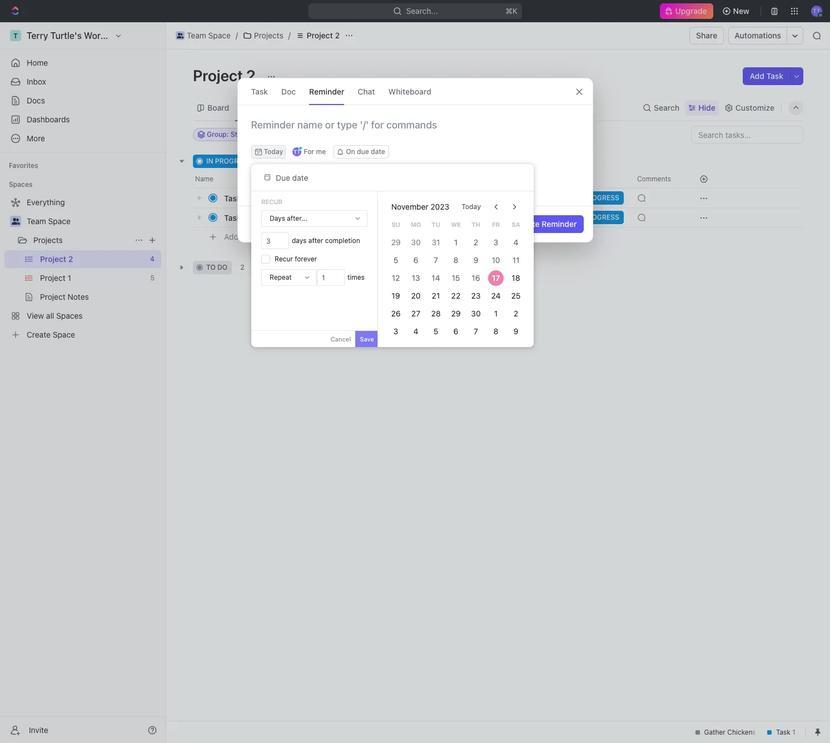 Task type: vqa. For each thing, say whether or not it's contained in the screenshot.


Task type: describe. For each thing, give the bounding box(es) containing it.
projects inside tree
[[33, 235, 63, 245]]

reminder inside button
[[542, 219, 577, 229]]

su
[[392, 221, 401, 228]]

in
[[206, 157, 213, 165]]

0 vertical spatial projects
[[254, 31, 284, 40]]

new
[[734, 6, 750, 16]]

1 / from the left
[[236, 31, 238, 40]]

2023
[[431, 202, 450, 211]]

forever
[[295, 255, 317, 263]]

0 vertical spatial projects link
[[240, 29, 286, 42]]

0 horizontal spatial 8
[[454, 255, 459, 265]]

list
[[250, 103, 263, 112]]

2 vertical spatial add task
[[224, 232, 257, 241]]

16
[[472, 273, 480, 283]]

0 vertical spatial 6
[[414, 255, 419, 265]]

inbox link
[[4, 73, 161, 91]]

0 vertical spatial 9
[[474, 255, 479, 265]]

dashboards
[[27, 115, 70, 124]]

th
[[472, 221, 481, 228]]

times
[[348, 273, 365, 282]]

task inside dialog
[[251, 87, 268, 96]]

search
[[654, 103, 680, 112]]

today inside button
[[462, 203, 481, 211]]

share
[[697, 31, 718, 40]]

recur for recur
[[262, 198, 283, 205]]

0 vertical spatial 5
[[394, 255, 399, 265]]

19
[[392, 291, 400, 300]]

november
[[392, 202, 429, 211]]

table link
[[335, 100, 357, 115]]

user group image inside tree
[[11, 218, 20, 225]]

sidebar navigation
[[0, 22, 166, 743]]

1 horizontal spatial add task button
[[286, 155, 333, 168]]

space inside tree
[[48, 216, 71, 226]]

project 2 link
[[293, 29, 343, 42]]

today button
[[455, 198, 488, 216]]

1 down we
[[454, 238, 458, 247]]

21
[[432, 291, 440, 300]]

days after completion
[[292, 237, 360, 245]]

reminder button
[[309, 78, 345, 105]]

calendar
[[284, 103, 317, 112]]

hide button
[[686, 100, 719, 115]]

tree inside the "sidebar" navigation
[[4, 194, 161, 344]]

days
[[292, 237, 307, 245]]

progress
[[215, 157, 251, 165]]

1 vertical spatial 3
[[394, 327, 399, 336]]

sa
[[512, 221, 521, 228]]

days
[[270, 214, 285, 223]]

1 horizontal spatial 29
[[452, 309, 461, 318]]

23
[[472, 291, 481, 300]]

table
[[338, 103, 357, 112]]

team inside tree
[[27, 216, 46, 226]]

⌘k
[[506, 6, 518, 16]]

repeat button
[[262, 270, 317, 285]]

11
[[513, 255, 520, 265]]

whiteboard button
[[389, 78, 432, 105]]

docs link
[[4, 92, 161, 110]]

1 up task 2
[[243, 193, 247, 203]]

26
[[391, 309, 401, 318]]

13
[[412, 273, 420, 283]]

1 horizontal spatial space
[[208, 31, 231, 40]]

after...
[[287, 214, 308, 223]]

task 2
[[224, 213, 248, 222]]

2 vertical spatial add
[[224, 232, 239, 241]]

to
[[206, 263, 216, 272]]

dialog containing task
[[237, 78, 593, 243]]

to do
[[206, 263, 228, 272]]

team space inside tree
[[27, 216, 71, 226]]

1 horizontal spatial team space
[[187, 31, 231, 40]]

days after... button
[[262, 211, 367, 226]]

share button
[[690, 27, 725, 45]]

25
[[512, 291, 521, 300]]

upgrade
[[676, 6, 708, 16]]

24
[[492, 291, 501, 300]]

0 horizontal spatial reminder
[[309, 87, 345, 96]]

home link
[[4, 54, 161, 72]]

customize button
[[722, 100, 779, 115]]

2 / from the left
[[289, 31, 291, 40]]

18
[[512, 273, 521, 283]]

15
[[452, 273, 460, 283]]

28
[[431, 309, 441, 318]]

doc button
[[282, 78, 296, 105]]

automations
[[735, 31, 782, 40]]

spaces
[[9, 180, 32, 189]]

inbox
[[27, 77, 46, 86]]

14
[[432, 273, 440, 283]]

november 2023
[[392, 202, 450, 211]]

completion
[[325, 237, 360, 245]]

1 button for 1
[[249, 193, 265, 204]]

12
[[392, 273, 400, 283]]

gantt link
[[376, 100, 398, 115]]

upgrade link
[[661, 3, 714, 19]]

board link
[[205, 100, 229, 115]]

27
[[412, 309, 421, 318]]

after
[[309, 237, 324, 245]]

1 vertical spatial project 2
[[193, 66, 259, 85]]

Due date text field
[[276, 173, 368, 182]]

task button
[[251, 78, 268, 105]]

we
[[451, 221, 461, 228]]

repeat
[[270, 273, 292, 282]]

1 horizontal spatial 5
[[434, 327, 439, 336]]

0 vertical spatial project 2
[[307, 31, 340, 40]]

17
[[492, 273, 500, 283]]

in progress
[[206, 157, 251, 165]]



Task type: locate. For each thing, give the bounding box(es) containing it.
0 horizontal spatial add task button
[[219, 230, 262, 244]]

0 horizontal spatial /
[[236, 31, 238, 40]]

reminder
[[309, 87, 345, 96], [542, 219, 577, 229]]

0 vertical spatial hide
[[699, 103, 716, 112]]

29
[[391, 238, 401, 247], [452, 309, 461, 318]]

/
[[236, 31, 238, 40], [289, 31, 291, 40]]

1 vertical spatial add task
[[299, 157, 328, 165]]

add task button up due date text box
[[286, 155, 333, 168]]

search...
[[406, 6, 438, 16]]

reminder right create
[[542, 219, 577, 229]]

task 1
[[224, 193, 247, 203]]

5
[[394, 255, 399, 265], [434, 327, 439, 336]]

1 horizontal spatial /
[[289, 31, 291, 40]]

3
[[494, 238, 499, 247], [394, 327, 399, 336]]

today inside dropdown button
[[264, 147, 283, 156]]

1 horizontal spatial 30
[[471, 309, 481, 318]]

4
[[514, 238, 519, 247], [414, 327, 419, 336]]

1 vertical spatial 30
[[471, 309, 481, 318]]

0 vertical spatial space
[[208, 31, 231, 40]]

1 horizontal spatial project 2
[[307, 31, 340, 40]]

8 up 15
[[454, 255, 459, 265]]

add up due date text box
[[299, 157, 312, 165]]

fr
[[492, 221, 500, 228]]

0 vertical spatial 4
[[514, 238, 519, 247]]

favorites
[[9, 161, 38, 170]]

0 horizontal spatial add
[[224, 232, 239, 241]]

0 horizontal spatial team
[[27, 216, 46, 226]]

2
[[335, 31, 340, 40], [246, 66, 256, 85], [264, 157, 268, 165], [243, 213, 248, 222], [474, 238, 479, 247], [240, 263, 245, 272], [514, 309, 519, 318]]

29 down su
[[391, 238, 401, 247]]

1 vertical spatial add task button
[[286, 155, 333, 168]]

task down task 1
[[224, 213, 241, 222]]

1 button left days
[[250, 212, 266, 223]]

add task button down task 2
[[219, 230, 262, 244]]

1 horizontal spatial 3
[[494, 238, 499, 247]]

1 vertical spatial 29
[[452, 309, 461, 318]]

2 horizontal spatial add task
[[750, 71, 784, 81]]

8 down 24
[[494, 327, 499, 336]]

0 vertical spatial 8
[[454, 255, 459, 265]]

3 down 26
[[394, 327, 399, 336]]

1 button
[[249, 193, 265, 204], [250, 212, 266, 223]]

1 vertical spatial 1 button
[[250, 212, 266, 223]]

None field
[[262, 233, 289, 249], [317, 269, 345, 286], [262, 233, 289, 249], [317, 269, 345, 286]]

1 vertical spatial user group image
[[11, 218, 20, 225]]

1 vertical spatial team space
[[27, 216, 71, 226]]

create reminder button
[[509, 215, 584, 233]]

1 horizontal spatial 7
[[474, 327, 478, 336]]

task down task 2
[[241, 232, 257, 241]]

20
[[411, 291, 421, 300]]

1 vertical spatial add
[[299, 157, 312, 165]]

2 vertical spatial add task button
[[219, 230, 262, 244]]

docs
[[27, 96, 45, 105]]

1 vertical spatial team space link
[[27, 213, 159, 230]]

31
[[432, 238, 440, 247]]

task up task 2
[[224, 193, 241, 203]]

0 horizontal spatial 9
[[474, 255, 479, 265]]

4 up 11
[[514, 238, 519, 247]]

days after...
[[270, 214, 308, 223]]

1 vertical spatial 9
[[514, 327, 519, 336]]

mo
[[411, 221, 421, 228]]

project
[[307, 31, 333, 40], [193, 66, 243, 85]]

hide inside hide button
[[578, 130, 592, 139]]

22
[[452, 291, 461, 300]]

tree
[[4, 194, 161, 344]]

7 down 31
[[434, 255, 438, 265]]

1 horizontal spatial hide
[[699, 103, 716, 112]]

0 horizontal spatial 5
[[394, 255, 399, 265]]

create
[[516, 219, 540, 229]]

add task down task 2
[[224, 232, 257, 241]]

search button
[[640, 100, 683, 115]]

30 down 23
[[471, 309, 481, 318]]

recur up days
[[262, 198, 283, 205]]

1 vertical spatial recur
[[275, 255, 293, 263]]

5 up 12
[[394, 255, 399, 265]]

30
[[411, 238, 421, 247], [471, 309, 481, 318]]

0 horizontal spatial project
[[193, 66, 243, 85]]

doc
[[282, 87, 296, 96]]

recur up repeat
[[275, 255, 293, 263]]

1 vertical spatial 5
[[434, 327, 439, 336]]

1 horizontal spatial 6
[[454, 327, 459, 336]]

8
[[454, 255, 459, 265], [494, 327, 499, 336]]

1 left days
[[261, 213, 264, 221]]

0 vertical spatial 7
[[434, 255, 438, 265]]

customize
[[736, 103, 775, 112]]

0 vertical spatial team
[[187, 31, 206, 40]]

task
[[767, 71, 784, 81], [251, 87, 268, 96], [314, 157, 328, 165], [224, 193, 241, 203], [224, 213, 241, 222], [241, 232, 257, 241]]

30 down mo
[[411, 238, 421, 247]]

0 horizontal spatial projects link
[[33, 231, 130, 249]]

0 horizontal spatial team space link
[[27, 213, 159, 230]]

0 vertical spatial today
[[264, 147, 283, 156]]

9 down 25
[[514, 327, 519, 336]]

save
[[360, 336, 374, 343]]

invite
[[29, 725, 48, 735]]

1 vertical spatial today
[[462, 203, 481, 211]]

recur forever
[[275, 255, 317, 263]]

hide
[[699, 103, 716, 112], [578, 130, 592, 139]]

add down task 2
[[224, 232, 239, 241]]

1 down 24
[[495, 309, 498, 318]]

1 horizontal spatial add task
[[299, 157, 328, 165]]

1 horizontal spatial projects
[[254, 31, 284, 40]]

29 down '22'
[[452, 309, 461, 318]]

task up customize at the right top
[[767, 71, 784, 81]]

1 vertical spatial 7
[[474, 327, 478, 336]]

0 vertical spatial 1 button
[[249, 193, 265, 204]]

0 horizontal spatial 7
[[434, 255, 438, 265]]

1 horizontal spatial reminder
[[542, 219, 577, 229]]

recur
[[262, 198, 283, 205], [275, 255, 293, 263]]

list link
[[248, 100, 263, 115]]

user group image
[[177, 33, 184, 38], [11, 218, 20, 225]]

1 vertical spatial 6
[[454, 327, 459, 336]]

add task up due date text box
[[299, 157, 328, 165]]

Search tasks... text field
[[692, 126, 804, 143]]

0 vertical spatial project
[[307, 31, 333, 40]]

0 horizontal spatial team space
[[27, 216, 71, 226]]

tu
[[432, 221, 441, 228]]

user group image inside team space link
[[177, 33, 184, 38]]

0 horizontal spatial add task
[[224, 232, 257, 241]]

recur for recur forever
[[275, 255, 293, 263]]

0 vertical spatial reminder
[[309, 87, 345, 96]]

0 horizontal spatial 29
[[391, 238, 401, 247]]

project inside project 2 link
[[307, 31, 333, 40]]

add task
[[750, 71, 784, 81], [299, 157, 328, 165], [224, 232, 257, 241]]

board
[[208, 103, 229, 112]]

9
[[474, 255, 479, 265], [514, 327, 519, 336]]

dashboards link
[[4, 111, 161, 129]]

task up due date text box
[[314, 157, 328, 165]]

2 horizontal spatial add
[[750, 71, 765, 81]]

1 horizontal spatial add
[[299, 157, 312, 165]]

1 horizontal spatial user group image
[[177, 33, 184, 38]]

0 horizontal spatial today
[[264, 147, 283, 156]]

new button
[[718, 2, 757, 20]]

hide inside hide dropdown button
[[699, 103, 716, 112]]

today button
[[251, 145, 286, 159]]

9 up 16
[[474, 255, 479, 265]]

favorites button
[[4, 159, 43, 173]]

1 horizontal spatial team
[[187, 31, 206, 40]]

calendar link
[[282, 100, 317, 115]]

0 vertical spatial add task button
[[744, 67, 791, 85]]

add
[[750, 71, 765, 81], [299, 157, 312, 165], [224, 232, 239, 241]]

gantt
[[378, 103, 398, 112]]

1 vertical spatial hide
[[578, 130, 592, 139]]

1 horizontal spatial 4
[[514, 238, 519, 247]]

1 vertical spatial space
[[48, 216, 71, 226]]

automations button
[[730, 27, 787, 44]]

0 vertical spatial 29
[[391, 238, 401, 247]]

0 horizontal spatial space
[[48, 216, 71, 226]]

0 vertical spatial add
[[750, 71, 765, 81]]

team space link
[[173, 29, 234, 42], [27, 213, 159, 230]]

add task button
[[744, 67, 791, 85], [286, 155, 333, 168], [219, 230, 262, 244]]

0 vertical spatial team space link
[[173, 29, 234, 42]]

3 up 10
[[494, 238, 499, 247]]

Reminder na﻿me or type '/' for commands text field
[[238, 119, 593, 145]]

projects link inside tree
[[33, 231, 130, 249]]

0 horizontal spatial projects
[[33, 235, 63, 245]]

hide button
[[573, 128, 597, 141]]

0 vertical spatial recur
[[262, 198, 283, 205]]

0 horizontal spatial user group image
[[11, 218, 20, 225]]

0 vertical spatial 3
[[494, 238, 499, 247]]

create reminder
[[516, 219, 577, 229]]

dialog
[[237, 78, 593, 243]]

1 right task 1
[[260, 194, 263, 202]]

1 horizontal spatial 8
[[494, 327, 499, 336]]

add task up customize at the right top
[[750, 71, 784, 81]]

1
[[243, 193, 247, 203], [260, 194, 263, 202], [261, 213, 264, 221], [454, 238, 458, 247], [495, 309, 498, 318]]

1 horizontal spatial projects link
[[240, 29, 286, 42]]

4 down 27
[[414, 327, 419, 336]]

team
[[187, 31, 206, 40], [27, 216, 46, 226]]

today
[[264, 147, 283, 156], [462, 203, 481, 211]]

whiteboard
[[389, 87, 432, 96]]

1 vertical spatial 4
[[414, 327, 419, 336]]

1 button for 2
[[250, 212, 266, 223]]

chat
[[358, 87, 375, 96]]

task up list
[[251, 87, 268, 96]]

projects
[[254, 31, 284, 40], [33, 235, 63, 245]]

5 down 28
[[434, 327, 439, 336]]

home
[[27, 58, 48, 67]]

add up customize at the right top
[[750, 71, 765, 81]]

1 button right task 1
[[249, 193, 265, 204]]

0 vertical spatial add task
[[750, 71, 784, 81]]

1 vertical spatial projects
[[33, 235, 63, 245]]

7 down 23
[[474, 327, 478, 336]]

0 horizontal spatial 6
[[414, 255, 419, 265]]

1 vertical spatial team
[[27, 216, 46, 226]]

reminder up table link
[[309, 87, 345, 96]]

1 horizontal spatial 9
[[514, 327, 519, 336]]

0 horizontal spatial 30
[[411, 238, 421, 247]]

1 horizontal spatial today
[[462, 203, 481, 211]]

0 vertical spatial user group image
[[177, 33, 184, 38]]

0 horizontal spatial project 2
[[193, 66, 259, 85]]

0 horizontal spatial 4
[[414, 327, 419, 336]]

chat button
[[358, 78, 375, 105]]

1 vertical spatial projects link
[[33, 231, 130, 249]]

0 vertical spatial 30
[[411, 238, 421, 247]]

tree containing team space
[[4, 194, 161, 344]]

space
[[208, 31, 231, 40], [48, 216, 71, 226]]

6 down '22'
[[454, 327, 459, 336]]

0 horizontal spatial hide
[[578, 130, 592, 139]]

6 up 13
[[414, 255, 419, 265]]

2 horizontal spatial add task button
[[744, 67, 791, 85]]

7
[[434, 255, 438, 265], [474, 327, 478, 336]]

do
[[218, 263, 228, 272]]

0 horizontal spatial 3
[[394, 327, 399, 336]]

add task button up customize at the right top
[[744, 67, 791, 85]]



